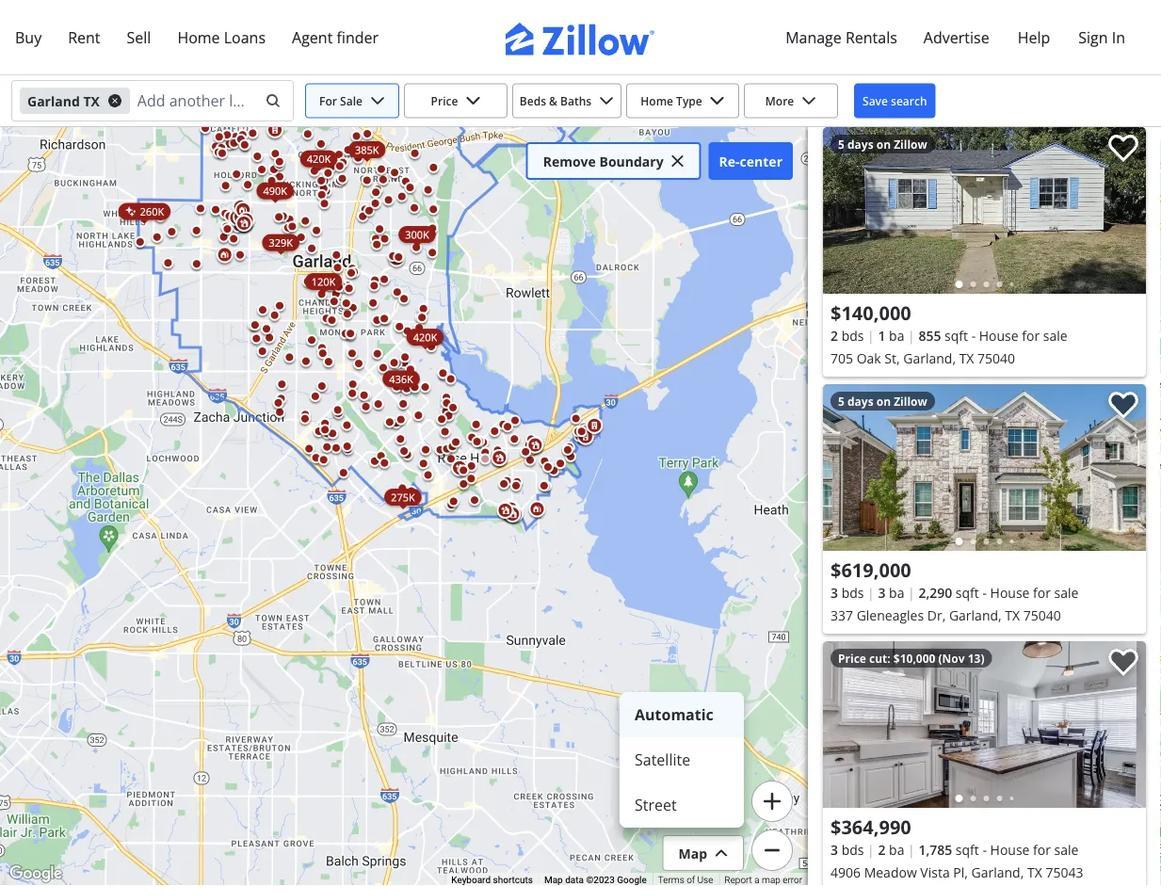 Task type: vqa. For each thing, say whether or not it's contained in the screenshot.


Task type: describe. For each thing, give the bounding box(es) containing it.
street
[[635, 795, 677, 815]]

Search text field
[[137, 86, 253, 116]]

0 horizontal spatial 420k link
[[300, 150, 338, 167]]

sign in
[[1079, 27, 1126, 47]]

shortcuts
[[493, 875, 533, 886]]

275k
[[391, 490, 415, 505]]

855
[[919, 326, 942, 344]]

385k 420k
[[307, 143, 379, 166]]

beds & baths
[[520, 93, 592, 108]]

home loans link
[[164, 16, 279, 59]]

1,785 sqft
[[919, 841, 980, 859]]

sale for $364,990
[[1055, 841, 1079, 859]]

pl,
[[954, 864, 968, 881]]

120k
[[312, 275, 336, 289]]

chevron down image for home type
[[710, 93, 725, 108]]

garland
[[27, 92, 80, 110]]

4906
[[831, 864, 861, 881]]

337 gleneagles dr, garland, tx 75040
[[831, 606, 1062, 624]]

price cut: $10,000 (nov 13)
[[839, 651, 985, 666]]

for for $140,000
[[1023, 326, 1040, 344]]

save this home image
[[1109, 649, 1139, 677]]

data
[[566, 875, 584, 886]]

for for $619,000
[[1034, 584, 1051, 602]]

sign
[[1079, 27, 1109, 47]]

garland tx
[[27, 92, 100, 110]]

manage rentals
[[786, 27, 898, 47]]

sale for $619,000
[[1055, 584, 1079, 602]]

home for home loans
[[177, 27, 220, 47]]

save this home image for $140,000
[[1109, 135, 1139, 162]]

type
[[677, 93, 703, 108]]

satellite button
[[620, 738, 744, 783]]

ba for $619,000
[[890, 584, 905, 602]]

keyboard shortcuts
[[452, 875, 533, 886]]

sale for $140,000
[[1044, 326, 1068, 344]]

minus image
[[763, 841, 783, 861]]

price for price
[[431, 93, 458, 108]]

property images, use arrow keys to navigate, image 1 of 24 group for $364,990
[[823, 642, 1147, 813]]

days for $619,000
[[848, 393, 874, 409]]

on for $619,000
[[877, 393, 891, 409]]

house for $140,000
[[980, 326, 1019, 344]]

4906 meadow vista pl, garland, tx 75043 link
[[831, 861, 1139, 884]]

house for $619,000
[[991, 584, 1030, 602]]

2,290 sqft
[[919, 584, 980, 602]]

re-center
[[719, 152, 783, 170]]

map
[[762, 875, 781, 886]]

300k
[[405, 228, 429, 242]]

street button
[[620, 783, 744, 828]]

in
[[1112, 27, 1126, 47]]

dr,
[[928, 606, 946, 624]]

price for price cut: $10,000 (nov 13)
[[839, 651, 867, 666]]

keyboard shortcuts button
[[452, 874, 533, 887]]

agent finder
[[292, 27, 379, 47]]

337 gleneagles dr, garland, tx 75040 image
[[823, 384, 1147, 551]]

2,290
[[919, 584, 953, 602]]

use
[[698, 875, 714, 886]]

help
[[1018, 27, 1051, 47]]

2 for 2 bds
[[831, 326, 839, 344]]

google image
[[5, 862, 67, 887]]

300k link
[[399, 226, 436, 243]]

rent link
[[55, 16, 114, 59]]

satellite
[[635, 750, 691, 770]]

rent
[[68, 27, 100, 47]]

home for home type
[[641, 93, 674, 108]]

1,785
[[919, 841, 953, 859]]

chevron down image for more
[[802, 93, 817, 108]]

705 oak st, garland, tx 75040
[[831, 349, 1016, 367]]

(nov
[[939, 651, 965, 666]]

chevron up image
[[715, 847, 728, 860]]

re-center button
[[709, 142, 793, 180]]

$364,990
[[831, 814, 912, 840]]

436k link
[[383, 371, 420, 388]]

keyboard
[[452, 875, 491, 886]]

property images, use arrow keys to navigate, image 1 of 8 group
[[823, 127, 1147, 298]]

gleneagles
[[857, 606, 924, 624]]

chevron down image for beds & baths
[[599, 93, 614, 108]]

4906 meadow vista pl, garland, tx 75043
[[831, 864, 1084, 881]]

map for map
[[679, 845, 708, 863]]

260k link
[[118, 203, 171, 220]]

©2023
[[586, 875, 615, 886]]

cut:
[[870, 651, 891, 666]]

tx inside 'link'
[[1006, 606, 1021, 624]]

search
[[891, 93, 928, 108]]

4906 meadow vista pl, garland, tx 75043 image
[[823, 642, 1147, 808]]

agent
[[292, 27, 333, 47]]

13)
[[968, 651, 985, 666]]

agent finder link
[[279, 16, 392, 59]]

oak
[[857, 349, 882, 367]]

705 oak st, garland, tx 75040 link
[[831, 347, 1139, 369]]

ba for $140,000
[[890, 326, 905, 344]]

baths
[[561, 93, 592, 108]]

420k inside 385k 420k
[[307, 152, 331, 166]]

a
[[755, 875, 760, 886]]

260k
[[140, 205, 164, 219]]

map data ©2023 google
[[545, 875, 647, 886]]

vista
[[921, 864, 950, 881]]

remove boundary
[[543, 152, 664, 170]]

75043
[[1046, 864, 1084, 881]]

337 gleneagles dr, garland, tx 75040 link
[[831, 604, 1139, 627]]

705 oak st, garland, tx 75040 image
[[823, 127, 1147, 294]]

75040 for $140,000
[[978, 349, 1016, 367]]

sell link
[[114, 16, 164, 59]]

chevron right image for $140,000
[[1115, 199, 1137, 222]]

sign in link
[[1066, 16, 1139, 59]]

home image
[[23, 99, 64, 140]]

report a map error
[[725, 875, 803, 886]]

1 chevron down image from the left
[[370, 93, 385, 108]]



Task type: locate. For each thing, give the bounding box(es) containing it.
meadow
[[865, 864, 917, 881]]

1 vertical spatial save this home image
[[1109, 392, 1139, 420]]

sale up '705 oak st, garland, tx 75040' link
[[1044, 326, 1068, 344]]

map button
[[663, 836, 744, 872]]

1 vertical spatial bds
[[842, 584, 864, 602]]

bds up 337
[[842, 584, 864, 602]]

zillow down search
[[894, 136, 928, 152]]

0 vertical spatial zillow
[[894, 136, 928, 152]]

2 horizontal spatial chevron down image
[[710, 93, 725, 108]]

0 horizontal spatial 2
[[831, 326, 839, 344]]

1 bds from the top
[[842, 326, 864, 344]]

5 days on zillow down save
[[839, 136, 928, 152]]

re-
[[719, 152, 740, 170]]

2 for 2 ba
[[879, 841, 886, 859]]

0 vertical spatial house
[[980, 326, 1019, 344]]

price inside popup button
[[431, 93, 458, 108]]

490k link
[[257, 182, 294, 199]]

1 3 bds from the top
[[831, 584, 864, 602]]

home
[[177, 27, 220, 47], [641, 93, 674, 108]]

for up 75043
[[1034, 841, 1051, 859]]

3 save this home button from the top
[[1094, 642, 1147, 694]]

0 vertical spatial property images, use arrow keys to navigate, image 1 of 24 group
[[823, 384, 1147, 555]]

automatic button
[[620, 693, 744, 738]]

120k link
[[305, 273, 342, 290]]

490k
[[263, 184, 287, 198]]

275k link
[[385, 489, 422, 506]]

finder
[[337, 27, 379, 47]]

2 vertical spatial - house for sale
[[983, 841, 1079, 859]]

2 chevron down image from the left
[[466, 93, 481, 108]]

save search button
[[855, 83, 936, 118]]

remove
[[543, 152, 596, 170]]

search image
[[266, 93, 281, 108]]

2 property images, use arrow keys to navigate, image 1 of 24 group from the top
[[823, 642, 1147, 813]]

0 vertical spatial 5
[[839, 136, 845, 152]]

420k up "436k" link at the left top
[[413, 330, 437, 344]]

0 vertical spatial 420k
[[307, 152, 331, 166]]

filters element
[[0, 75, 1162, 127]]

chevron right image for $619,000
[[1115, 456, 1137, 479]]

close image
[[671, 155, 685, 168]]

1 vertical spatial for
[[1034, 584, 1051, 602]]

on
[[877, 136, 891, 152], [877, 393, 891, 409]]

sqft for $140,000
[[945, 326, 969, 344]]

- up 337 gleneagles dr, garland, tx 75040 'link' on the right of page
[[983, 584, 987, 602]]

chevron left image for $140,000
[[833, 199, 856, 222]]

ba up gleneagles
[[890, 584, 905, 602]]

1 on from the top
[[877, 136, 891, 152]]

sqft for $364,990
[[956, 841, 980, 859]]

save
[[863, 93, 888, 108]]

days for $140,000
[[848, 136, 874, 152]]

337
[[831, 606, 854, 624]]

chevron down image up 385k link on the top left
[[370, 93, 385, 108]]

1 vertical spatial sale
[[1055, 584, 1079, 602]]

3 up 4906
[[831, 841, 839, 859]]

3 chevron down image from the left
[[710, 93, 725, 108]]

0 vertical spatial for
[[1023, 326, 1040, 344]]

home loans
[[177, 27, 266, 47]]

help link
[[1005, 16, 1064, 59]]

0 vertical spatial 5 days on zillow
[[839, 136, 928, 152]]

1 vertical spatial 5 days on zillow
[[839, 393, 928, 409]]

plus image
[[763, 792, 783, 812]]

garland, down 2,290 sqft
[[950, 606, 1002, 624]]

on down save
[[877, 136, 891, 152]]

property images, use arrow keys to navigate, image 1 of 24 group for $619,000
[[823, 384, 1147, 555]]

2 vertical spatial garland,
[[972, 864, 1024, 881]]

1 horizontal spatial 2
[[879, 841, 886, 859]]

house up 337 gleneagles dr, garland, tx 75040 'link' on the right of page
[[991, 584, 1030, 602]]

1 save this home image from the top
[[1109, 135, 1139, 162]]

1 vertical spatial 5
[[839, 393, 845, 409]]

home inside home loans link
[[177, 27, 220, 47]]

chevron down image inside beds & baths "dropdown button"
[[599, 93, 614, 108]]

855 sqft
[[919, 326, 969, 344]]

1 chevron down image from the left
[[599, 93, 614, 108]]

1 horizontal spatial home
[[641, 93, 674, 108]]

2 chevron down image from the left
[[802, 93, 817, 108]]

price button
[[404, 83, 508, 118]]

5 down more popup button
[[839, 136, 845, 152]]

bds
[[842, 326, 864, 344], [842, 584, 864, 602], [842, 841, 864, 859]]

0 horizontal spatial 75040
[[978, 349, 1016, 367]]

garland, down 855
[[904, 349, 956, 367]]

1 horizontal spatial chevron down image
[[466, 93, 481, 108]]

0 horizontal spatial 420k
[[307, 152, 331, 166]]

1 vertical spatial save this home button
[[1094, 384, 1147, 437]]

chevron left image
[[833, 456, 856, 479]]

tx
[[83, 92, 100, 110], [960, 349, 975, 367], [1006, 606, 1021, 624], [1028, 864, 1043, 881]]

sqft right 855
[[945, 326, 969, 344]]

1 horizontal spatial map
[[679, 845, 708, 863]]

1 zillow from the top
[[894, 136, 928, 152]]

on down the st,
[[877, 393, 891, 409]]

map for map data ©2023 google
[[545, 875, 563, 886]]

sqft up 337 gleneagles dr, garland, tx 75040 'link' on the right of page
[[956, 584, 980, 602]]

0 horizontal spatial home
[[177, 27, 220, 47]]

0 vertical spatial home
[[177, 27, 220, 47]]

3 up gleneagles
[[879, 584, 886, 602]]

2 bds
[[831, 326, 864, 344]]

house up 4906 meadow vista pl, garland, tx 75043 link
[[991, 841, 1030, 859]]

- for $364,990
[[983, 841, 987, 859]]

home inside home type popup button
[[641, 93, 674, 108]]

zillow
[[894, 136, 928, 152], [894, 393, 928, 409]]

sqft for $619,000
[[956, 584, 980, 602]]

1 vertical spatial house
[[991, 584, 1030, 602]]

1 vertical spatial 420k
[[413, 330, 437, 344]]

- house for sale for $364,990
[[983, 841, 1079, 859]]

75040
[[978, 349, 1016, 367], [1024, 606, 1062, 624]]

1 horizontal spatial chevron down image
[[802, 93, 817, 108]]

ba right 1
[[890, 326, 905, 344]]

price
[[431, 93, 458, 108], [839, 651, 867, 666]]

property images, use arrow keys to navigate, image 1 of 24 group
[[823, 384, 1147, 555], [823, 642, 1147, 813]]

3 bds up 337
[[831, 584, 864, 602]]

3 ba from the top
[[890, 841, 905, 859]]

1 vertical spatial map
[[545, 875, 563, 886]]

5 down 705
[[839, 393, 845, 409]]

1 save this home button from the top
[[1094, 127, 1147, 180]]

chevron right image inside property images, use arrow keys to navigate, image 1 of 8 group
[[1115, 199, 1137, 222]]

report a map error link
[[725, 875, 803, 886]]

1 vertical spatial price
[[839, 651, 867, 666]]

home type button
[[627, 83, 740, 118]]

zillow for $619,000
[[894, 393, 928, 409]]

1 vertical spatial ba
[[890, 584, 905, 602]]

home type
[[641, 93, 703, 108]]

save this home button for $364,990
[[1094, 642, 1147, 694]]

0 vertical spatial on
[[877, 136, 891, 152]]

sqft
[[945, 326, 969, 344], [956, 584, 980, 602], [956, 841, 980, 859]]

bds for $619,000
[[842, 584, 864, 602]]

0 horizontal spatial chevron down image
[[599, 93, 614, 108]]

remove boundary button
[[526, 142, 702, 180]]

1 horizontal spatial 75040
[[1024, 606, 1062, 624]]

chevron left image for $364,990
[[833, 714, 856, 736]]

1 5 days on zillow from the top
[[839, 136, 928, 152]]

3 bds for $619,000
[[831, 584, 864, 602]]

chevron down image right more
[[802, 93, 817, 108]]

save this home button for $619,000
[[1094, 384, 1147, 437]]

1 vertical spatial sqft
[[956, 584, 980, 602]]

0 vertical spatial garland,
[[904, 349, 956, 367]]

2 ba
[[879, 841, 905, 859]]

menu
[[620, 693, 744, 828]]

2 up meadow
[[879, 841, 886, 859]]

0 vertical spatial 420k link
[[300, 150, 338, 167]]

garland, for $140,000
[[904, 349, 956, 367]]

save this home image
[[1109, 135, 1139, 162], [1109, 392, 1139, 420]]

bds for $364,990
[[842, 841, 864, 859]]

home left type
[[641, 93, 674, 108]]

chevron down image left beds
[[466, 93, 481, 108]]

3 for $364,990
[[831, 841, 839, 859]]

0 vertical spatial -
[[972, 326, 976, 344]]

0 vertical spatial sqft
[[945, 326, 969, 344]]

5 for $140,000
[[839, 136, 845, 152]]

map inside map dropdown button
[[679, 845, 708, 863]]

terms of use link
[[658, 875, 714, 886]]

0 vertical spatial save this home button
[[1094, 127, 1147, 180]]

chevron down image inside price popup button
[[466, 93, 481, 108]]

2 5 days on zillow from the top
[[839, 393, 928, 409]]

-
[[972, 326, 976, 344], [983, 584, 987, 602], [983, 841, 987, 859]]

more button
[[744, 83, 839, 118]]

- house for sale for $619,000
[[983, 584, 1079, 602]]

0 vertical spatial ba
[[890, 326, 905, 344]]

sqft up pl,
[[956, 841, 980, 859]]

0 vertical spatial chevron left image
[[833, 199, 856, 222]]

buy link
[[2, 16, 55, 59]]

1 vertical spatial zillow
[[894, 393, 928, 409]]

1 5 from the top
[[839, 136, 845, 152]]

2 up 705
[[831, 326, 839, 344]]

3 bds from the top
[[842, 841, 864, 859]]

- house for sale up 75043
[[983, 841, 1079, 859]]

0 horizontal spatial map
[[545, 875, 563, 886]]

chevron down image inside home type popup button
[[710, 93, 725, 108]]

- up 4906 meadow vista pl, garland, tx 75043 link
[[983, 841, 987, 859]]

&
[[549, 93, 558, 108]]

1 chevron left image from the top
[[833, 199, 856, 222]]

2 vertical spatial sqft
[[956, 841, 980, 859]]

420k left 385k at left
[[307, 152, 331, 166]]

1 horizontal spatial 420k link
[[407, 329, 444, 346]]

advertise
[[924, 27, 990, 47]]

bds up 4906
[[842, 841, 864, 859]]

save this home button for $140,000
[[1094, 127, 1147, 180]]

for up '705 oak st, garland, tx 75040' link
[[1023, 326, 1040, 344]]

2 5 from the top
[[839, 393, 845, 409]]

price left cut:
[[839, 651, 867, 666]]

chevron right image
[[255, 189, 278, 212], [1115, 199, 1137, 222], [1115, 456, 1137, 479]]

st,
[[885, 349, 900, 367]]

0 horizontal spatial price
[[431, 93, 458, 108]]

chevron right image
[[1115, 714, 1137, 736]]

3 bds
[[831, 584, 864, 602], [831, 841, 864, 859]]

zillow logo image
[[505, 23, 656, 56]]

5 days on zillow down the st,
[[839, 393, 928, 409]]

garland, right pl,
[[972, 864, 1024, 881]]

0 vertical spatial map
[[679, 845, 708, 863]]

1 vertical spatial home
[[641, 93, 674, 108]]

on for $140,000
[[877, 136, 891, 152]]

3
[[831, 584, 839, 602], [879, 584, 886, 602], [831, 841, 839, 859]]

for
[[1023, 326, 1040, 344], [1034, 584, 1051, 602], [1034, 841, 1051, 859]]

2 vertical spatial save this home button
[[1094, 642, 1147, 694]]

420k link up "436k" link at the left top
[[407, 329, 444, 346]]

chevron left image
[[833, 199, 856, 222], [833, 714, 856, 736]]

2 vertical spatial -
[[983, 841, 987, 859]]

3 for $619,000
[[831, 584, 839, 602]]

bds for $140,000
[[842, 326, 864, 344]]

1 vertical spatial days
[[848, 393, 874, 409]]

0 vertical spatial sale
[[1044, 326, 1068, 344]]

2 3 bds from the top
[[831, 841, 864, 859]]

days down oak
[[848, 393, 874, 409]]

2 chevron left image from the top
[[833, 714, 856, 736]]

$140,000
[[831, 300, 912, 326]]

center
[[740, 152, 783, 170]]

for up 337 gleneagles dr, garland, tx 75040 'link' on the right of page
[[1034, 584, 1051, 602]]

- house for sale up 337 gleneagles dr, garland, tx 75040 'link' on the right of page
[[983, 584, 1079, 602]]

- house for sale up '705 oak st, garland, tx 75040' link
[[972, 326, 1068, 344]]

1 ba
[[879, 326, 905, 344]]

remove tag image
[[107, 93, 122, 108]]

2 vertical spatial ba
[[890, 841, 905, 859]]

map left "data"
[[545, 875, 563, 886]]

0 horizontal spatial chevron down image
[[370, 93, 385, 108]]

ba
[[890, 326, 905, 344], [890, 584, 905, 602], [890, 841, 905, 859]]

436k
[[389, 372, 414, 386]]

1 vertical spatial 75040
[[1024, 606, 1062, 624]]

beds & baths button
[[513, 83, 622, 118]]

1 days from the top
[[848, 136, 874, 152]]

1 vertical spatial 2
[[879, 841, 886, 859]]

zillow for $140,000
[[894, 136, 928, 152]]

0 vertical spatial - house for sale
[[972, 326, 1068, 344]]

menu containing automatic
[[620, 693, 744, 828]]

sell
[[127, 27, 151, 47]]

chevron down image
[[599, 93, 614, 108], [802, 93, 817, 108]]

tx inside filters element
[[83, 92, 100, 110]]

house for $364,990
[[991, 841, 1030, 859]]

boundary
[[600, 152, 664, 170]]

buy
[[15, 27, 42, 47]]

2 on from the top
[[877, 393, 891, 409]]

1 vertical spatial 3 bds
[[831, 841, 864, 859]]

0 vertical spatial price
[[431, 93, 458, 108]]

75040 inside 'link'
[[1024, 606, 1062, 624]]

75040 for $619,000
[[1024, 606, 1062, 624]]

chevron right image inside main navigation
[[255, 189, 278, 212]]

garland, inside 'link'
[[950, 606, 1002, 624]]

save this home image for $619,000
[[1109, 392, 1139, 420]]

1 vertical spatial -
[[983, 584, 987, 602]]

0 vertical spatial days
[[848, 136, 874, 152]]

5 for $619,000
[[839, 393, 845, 409]]

1 vertical spatial - house for sale
[[983, 584, 1079, 602]]

bds up 705
[[842, 326, 864, 344]]

- for $140,000
[[972, 326, 976, 344]]

2 vertical spatial bds
[[842, 841, 864, 859]]

5 days on zillow for $619,000
[[839, 393, 928, 409]]

2 vertical spatial for
[[1034, 841, 1051, 859]]

sale up 75043
[[1055, 841, 1079, 859]]

3 bds up 4906
[[831, 841, 864, 859]]

1 vertical spatial property images, use arrow keys to navigate, image 1 of 24 group
[[823, 642, 1147, 813]]

google
[[617, 875, 647, 886]]

terms
[[658, 875, 685, 886]]

5 days on zillow for $140,000
[[839, 136, 928, 152]]

chevron down image right type
[[710, 93, 725, 108]]

$10,000
[[894, 651, 936, 666]]

1 vertical spatial on
[[877, 393, 891, 409]]

0 vertical spatial 2
[[831, 326, 839, 344]]

0 vertical spatial 3 bds
[[831, 584, 864, 602]]

1 ba from the top
[[890, 326, 905, 344]]

2 days from the top
[[848, 393, 874, 409]]

- house for sale
[[972, 326, 1068, 344], [983, 584, 1079, 602], [983, 841, 1079, 859]]

sale up 337 gleneagles dr, garland, tx 75040 'link' on the right of page
[[1055, 584, 1079, 602]]

1 vertical spatial 420k link
[[407, 329, 444, 346]]

1 horizontal spatial price
[[839, 651, 867, 666]]

home left loans
[[177, 27, 220, 47]]

$619,000
[[831, 557, 912, 583]]

0 vertical spatial save this home image
[[1109, 135, 1139, 162]]

1 vertical spatial chevron left image
[[833, 714, 856, 736]]

days down save
[[848, 136, 874, 152]]

2 vertical spatial sale
[[1055, 841, 1079, 859]]

price left beds
[[431, 93, 458, 108]]

error
[[783, 875, 803, 886]]

of
[[687, 875, 695, 886]]

save search
[[863, 93, 928, 108]]

for for $364,990
[[1034, 841, 1051, 859]]

chevron down image inside more popup button
[[802, 93, 817, 108]]

2 bds from the top
[[842, 584, 864, 602]]

clear field image
[[263, 93, 278, 108]]

ba up meadow
[[890, 841, 905, 859]]

map region
[[0, 8, 934, 887]]

1 horizontal spatial 420k
[[413, 330, 437, 344]]

main navigation
[[0, 0, 1162, 311]]

420k link left 385k at left
[[300, 150, 338, 167]]

2 zillow from the top
[[894, 393, 928, 409]]

manage rentals link
[[773, 16, 911, 59]]

advertise link
[[911, 16, 1003, 59]]

0 vertical spatial 75040
[[978, 349, 1016, 367]]

house
[[980, 326, 1019, 344], [991, 584, 1030, 602], [991, 841, 1030, 859]]

zillow down 705 oak st, garland, tx 75040 on the right of the page
[[894, 393, 928, 409]]

1 property images, use arrow keys to navigate, image 1 of 24 group from the top
[[823, 384, 1147, 555]]

2 save this home image from the top
[[1109, 392, 1139, 420]]

garland, for $619,000
[[950, 606, 1002, 624]]

- house for sale for $140,000
[[972, 326, 1068, 344]]

1
[[879, 326, 886, 344]]

beds
[[520, 93, 546, 108]]

3 up 337
[[831, 584, 839, 602]]

days
[[848, 136, 874, 152], [848, 393, 874, 409]]

- for $619,000
[[983, 584, 987, 602]]

2 save this home button from the top
[[1094, 384, 1147, 437]]

2 ba from the top
[[890, 584, 905, 602]]

chevron down image
[[370, 93, 385, 108], [466, 93, 481, 108], [710, 93, 725, 108]]

chevron down image right baths
[[599, 93, 614, 108]]

rentals
[[846, 27, 898, 47]]

report
[[725, 875, 753, 886]]

map up of
[[679, 845, 708, 863]]

2 vertical spatial house
[[991, 841, 1030, 859]]

1 vertical spatial garland,
[[950, 606, 1002, 624]]

chevron down image for price
[[466, 93, 481, 108]]

garland,
[[904, 349, 956, 367], [950, 606, 1002, 624], [972, 864, 1024, 881]]

3 bds for $364,990
[[831, 841, 864, 859]]

- up '705 oak st, garland, tx 75040' link
[[972, 326, 976, 344]]

house up '705 oak st, garland, tx 75040' link
[[980, 326, 1019, 344]]

0 vertical spatial bds
[[842, 326, 864, 344]]

manage
[[786, 27, 842, 47]]

ba for $364,990
[[890, 841, 905, 859]]



